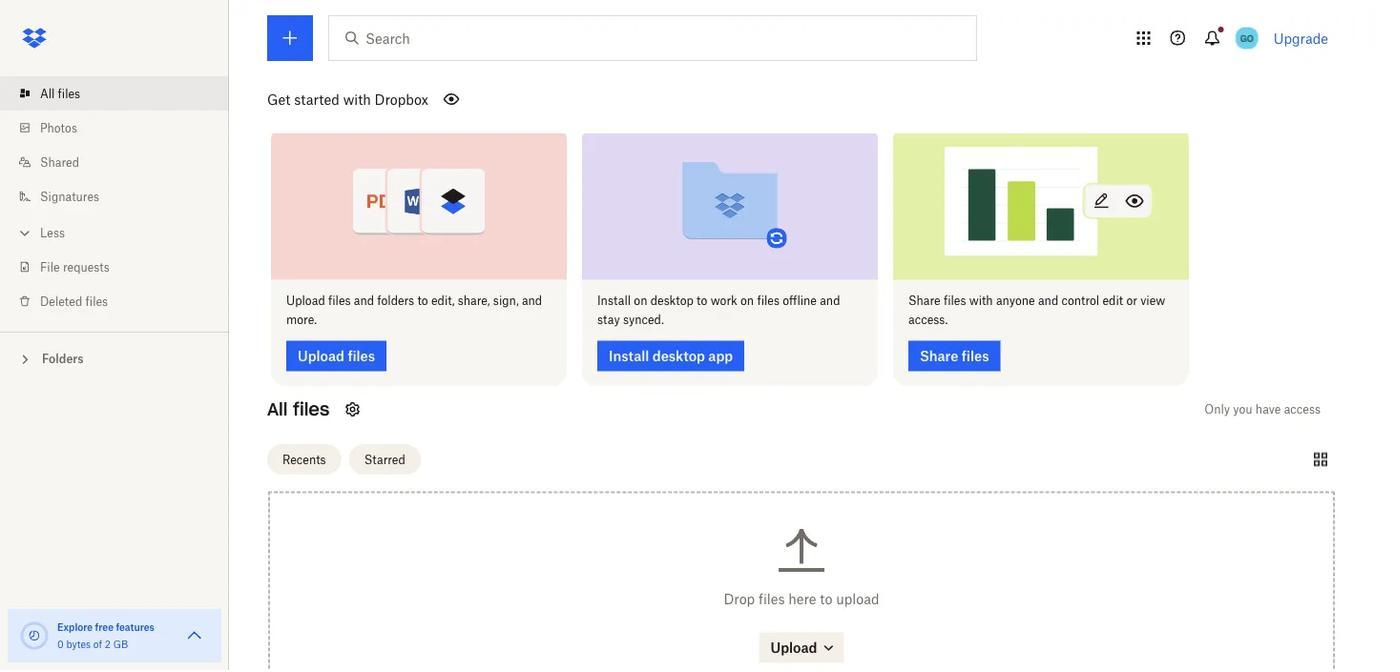 Task type: vqa. For each thing, say whether or not it's contained in the screenshot.
rightmost Sign
no



Task type: describe. For each thing, give the bounding box(es) containing it.
only
[[1205, 403, 1230, 417]]

upload files button
[[286, 342, 387, 372]]

all files list item
[[0, 76, 229, 111]]

with for files
[[969, 294, 993, 309]]

share files
[[920, 349, 989, 365]]

share,
[[458, 294, 490, 309]]

share for share files with anyone and control edit or view access.
[[908, 294, 940, 309]]

signatures link
[[15, 179, 229, 214]]

2
[[105, 639, 111, 651]]

signatures
[[40, 189, 99, 204]]

2 and from the left
[[522, 294, 542, 309]]

file requests link
[[15, 250, 229, 284]]

upload inside dropdown button
[[770, 641, 817, 657]]

share files with anyone and control edit or view access.
[[908, 294, 1165, 328]]

folders button
[[0, 344, 229, 373]]

requests
[[63, 260, 110, 274]]

and inside share files with anyone and control edit or view access.
[[1038, 294, 1058, 309]]

edit,
[[431, 294, 455, 309]]

2 on from the left
[[740, 294, 754, 309]]

all files link
[[15, 76, 229, 111]]

sign,
[[493, 294, 519, 309]]

files inside "upload files and folders to edit, share, sign, and more."
[[328, 294, 351, 309]]

folders
[[377, 294, 414, 309]]

control
[[1061, 294, 1099, 309]]

anyone
[[996, 294, 1035, 309]]

0
[[57, 639, 64, 651]]

drop
[[724, 592, 755, 609]]

features
[[116, 622, 154, 634]]

upload
[[836, 592, 879, 609]]

upload for upload files and folders to edit, share, sign, and more.
[[286, 294, 325, 309]]

upload files and folders to edit, share, sign, and more.
[[286, 294, 542, 328]]

quota usage element
[[19, 621, 50, 652]]

to for install on desktop to work on files offline and stay synced.
[[697, 294, 707, 309]]

started
[[294, 91, 340, 107]]

folders
[[42, 352, 84, 366]]

install for install desktop app
[[609, 349, 649, 365]]

all files inside all files link
[[40, 86, 80, 101]]

folder settings image
[[341, 399, 364, 422]]

access.
[[908, 313, 948, 328]]

files left 'here'
[[759, 592, 785, 609]]

more.
[[286, 313, 317, 328]]

dropbox
[[375, 91, 428, 107]]

files inside list item
[[58, 86, 80, 101]]

explore free features 0 bytes of 2 gb
[[57, 622, 154, 651]]

drop files here to upload
[[724, 592, 879, 609]]

upgrade
[[1274, 30, 1328, 46]]

install desktop app
[[609, 349, 733, 365]]

deleted
[[40, 294, 82, 309]]

bytes
[[66, 639, 91, 651]]

files inside share files with anyone and control edit or view access.
[[944, 294, 966, 309]]

desktop inside install on desktop to work on files offline and stay synced.
[[650, 294, 694, 309]]

of
[[93, 639, 102, 651]]

1 on from the left
[[634, 294, 647, 309]]

synced.
[[623, 313, 664, 328]]

to for drop files here to upload
[[820, 592, 832, 609]]

work
[[711, 294, 737, 309]]

list containing all files
[[0, 65, 229, 332]]

deleted files link
[[15, 284, 229, 319]]

only you have access
[[1205, 403, 1321, 417]]

install for install on desktop to work on files offline and stay synced.
[[597, 294, 631, 309]]

upload button
[[759, 634, 844, 664]]

all inside list item
[[40, 86, 55, 101]]

recents
[[282, 453, 326, 468]]

you
[[1233, 403, 1252, 417]]

and inside install on desktop to work on files offline and stay synced.
[[820, 294, 840, 309]]



Task type: locate. For each thing, give the bounding box(es) containing it.
upgrade link
[[1274, 30, 1328, 46]]

upload up more.
[[286, 294, 325, 309]]

starred
[[364, 453, 405, 468]]

all files up photos on the top of page
[[40, 86, 80, 101]]

here
[[788, 592, 816, 609]]

all files up recents button
[[267, 399, 330, 421]]

install up the stay
[[597, 294, 631, 309]]

recents button
[[267, 445, 341, 476]]

0 vertical spatial with
[[343, 91, 371, 107]]

upload
[[286, 294, 325, 309], [298, 349, 344, 365], [770, 641, 817, 657]]

on up synced.
[[634, 294, 647, 309]]

1 vertical spatial all
[[267, 399, 288, 421]]

upload down more.
[[298, 349, 344, 365]]

0 horizontal spatial with
[[343, 91, 371, 107]]

gb
[[113, 639, 128, 651]]

0 horizontal spatial all
[[40, 86, 55, 101]]

list
[[0, 65, 229, 332]]

1 horizontal spatial with
[[969, 294, 993, 309]]

go
[[1240, 32, 1253, 44]]

with
[[343, 91, 371, 107], [969, 294, 993, 309]]

install down synced.
[[609, 349, 649, 365]]

and left "folders"
[[354, 294, 374, 309]]

desktop inside 'button'
[[652, 349, 705, 365]]

files right deleted
[[85, 294, 108, 309]]

1 and from the left
[[354, 294, 374, 309]]

Search in folder "Dropbox" text field
[[365, 28, 937, 49]]

share inside button
[[920, 349, 958, 365]]

deleted files
[[40, 294, 108, 309]]

1 vertical spatial all files
[[267, 399, 330, 421]]

photos link
[[15, 111, 229, 145]]

to right 'here'
[[820, 592, 832, 609]]

files up 'folder settings' icon
[[348, 349, 375, 365]]

1 horizontal spatial all files
[[267, 399, 330, 421]]

upload inside 'button'
[[298, 349, 344, 365]]

or
[[1126, 294, 1137, 309]]

with inside share files with anyone and control edit or view access.
[[969, 294, 993, 309]]

to inside install on desktop to work on files offline and stay synced.
[[697, 294, 707, 309]]

and
[[354, 294, 374, 309], [522, 294, 542, 309], [820, 294, 840, 309], [1038, 294, 1058, 309]]

files inside button
[[962, 349, 989, 365]]

all files
[[40, 86, 80, 101], [267, 399, 330, 421]]

upload inside "upload files and folders to edit, share, sign, and more."
[[286, 294, 325, 309]]

0 vertical spatial all files
[[40, 86, 80, 101]]

share files button
[[908, 342, 1001, 372]]

share for share files
[[920, 349, 958, 365]]

less
[[40, 226, 65, 240]]

0 vertical spatial desktop
[[650, 294, 694, 309]]

offline
[[783, 294, 817, 309]]

desktop
[[650, 294, 694, 309], [652, 349, 705, 365]]

0 vertical spatial upload
[[286, 294, 325, 309]]

1 vertical spatial share
[[920, 349, 958, 365]]

to inside "upload files and folders to edit, share, sign, and more."
[[417, 294, 428, 309]]

explore
[[57, 622, 93, 634]]

on
[[634, 294, 647, 309], [740, 294, 754, 309]]

1 vertical spatial install
[[609, 349, 649, 365]]

and right offline
[[820, 294, 840, 309]]

install inside install on desktop to work on files offline and stay synced.
[[597, 294, 631, 309]]

files up "access." at the top of the page
[[944, 294, 966, 309]]

desktop left app
[[652, 349, 705, 365]]

upload down drop files here to upload
[[770, 641, 817, 657]]

shared link
[[15, 145, 229, 179]]

0 horizontal spatial to
[[417, 294, 428, 309]]

0 horizontal spatial all files
[[40, 86, 80, 101]]

0 vertical spatial all
[[40, 86, 55, 101]]

1 horizontal spatial on
[[740, 294, 754, 309]]

go button
[[1232, 23, 1262, 53]]

files down share files with anyone and control edit or view access.
[[962, 349, 989, 365]]

to left "edit,"
[[417, 294, 428, 309]]

stay
[[597, 313, 620, 328]]

photos
[[40, 121, 77, 135]]

with left anyone
[[969, 294, 993, 309]]

access
[[1284, 403, 1321, 417]]

2 horizontal spatial to
[[820, 592, 832, 609]]

0 vertical spatial install
[[597, 294, 631, 309]]

files left offline
[[757, 294, 780, 309]]

install on desktop to work on files offline and stay synced.
[[597, 294, 840, 328]]

desktop up synced.
[[650, 294, 694, 309]]

4 and from the left
[[1038, 294, 1058, 309]]

free
[[95, 622, 114, 634]]

share inside share files with anyone and control edit or view access.
[[908, 294, 940, 309]]

and right 'sign,'
[[522, 294, 542, 309]]

files up upload files
[[328, 294, 351, 309]]

starred button
[[349, 445, 421, 476]]

edit
[[1102, 294, 1123, 309]]

files up photos on the top of page
[[58, 86, 80, 101]]

0 horizontal spatial on
[[634, 294, 647, 309]]

files inside install on desktop to work on files offline and stay synced.
[[757, 294, 780, 309]]

less image
[[15, 224, 34, 243]]

files left 'folder settings' icon
[[293, 399, 330, 421]]

with right started
[[343, 91, 371, 107]]

share
[[908, 294, 940, 309], [920, 349, 958, 365]]

view
[[1140, 294, 1165, 309]]

1 vertical spatial desktop
[[652, 349, 705, 365]]

all
[[40, 86, 55, 101], [267, 399, 288, 421]]

install
[[597, 294, 631, 309], [609, 349, 649, 365]]

1 horizontal spatial all
[[267, 399, 288, 421]]

all up recents button
[[267, 399, 288, 421]]

2 vertical spatial upload
[[770, 641, 817, 657]]

share up "access." at the top of the page
[[908, 294, 940, 309]]

on right work
[[740, 294, 754, 309]]

files inside 'button'
[[348, 349, 375, 365]]

file
[[40, 260, 60, 274]]

1 vertical spatial upload
[[298, 349, 344, 365]]

app
[[708, 349, 733, 365]]

install desktop app button
[[597, 342, 744, 372]]

dropbox image
[[15, 19, 53, 57]]

all up photos on the top of page
[[40, 86, 55, 101]]

shared
[[40, 155, 79, 169]]

0 vertical spatial share
[[908, 294, 940, 309]]

with for started
[[343, 91, 371, 107]]

upload for upload files
[[298, 349, 344, 365]]

3 and from the left
[[820, 294, 840, 309]]

1 vertical spatial with
[[969, 294, 993, 309]]

install inside install desktop app 'button'
[[609, 349, 649, 365]]

and left 'control'
[[1038, 294, 1058, 309]]

share down "access." at the top of the page
[[920, 349, 958, 365]]

to left work
[[697, 294, 707, 309]]

to
[[417, 294, 428, 309], [697, 294, 707, 309], [820, 592, 832, 609]]

1 horizontal spatial to
[[697, 294, 707, 309]]

upload files
[[298, 349, 375, 365]]

get
[[267, 91, 290, 107]]

get started with dropbox
[[267, 91, 428, 107]]

files
[[58, 86, 80, 101], [85, 294, 108, 309], [328, 294, 351, 309], [757, 294, 780, 309], [944, 294, 966, 309], [348, 349, 375, 365], [962, 349, 989, 365], [293, 399, 330, 421], [759, 592, 785, 609]]

have
[[1256, 403, 1281, 417]]

file requests
[[40, 260, 110, 274]]



